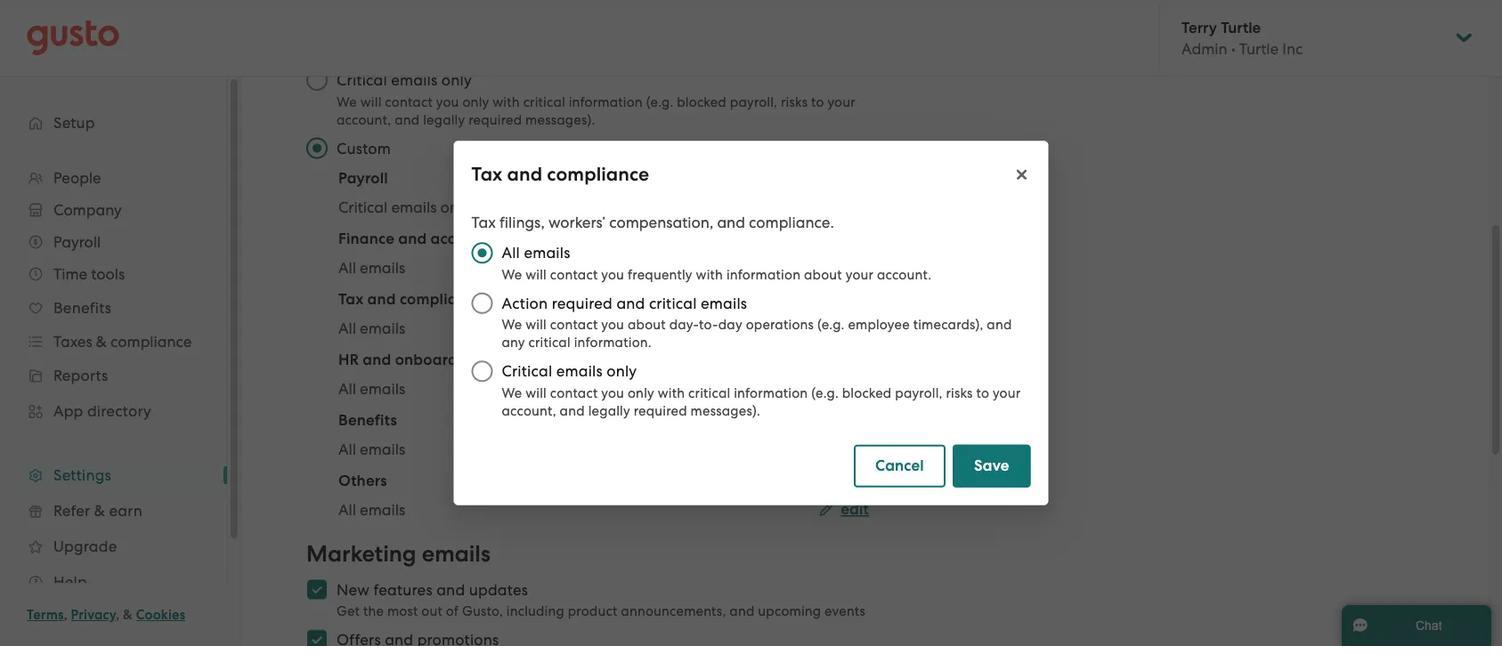 Task type: locate. For each thing, give the bounding box(es) containing it.
0 vertical spatial risks
[[781, 94, 808, 110]]

critical down any
[[502, 363, 553, 381]]

and
[[395, 112, 420, 128], [507, 164, 543, 186], [717, 214, 746, 232], [398, 230, 427, 249], [368, 291, 396, 309], [617, 295, 645, 312], [987, 317, 1012, 333], [363, 351, 391, 370], [560, 403, 585, 419], [437, 582, 465, 600], [730, 604, 755, 620]]

payroll, for critical emails only radio
[[896, 386, 943, 401]]

0 horizontal spatial messages).
[[526, 112, 595, 128]]

terms
[[27, 608, 64, 624]]

2 vertical spatial critical emails only
[[502, 363, 637, 381]]

compensation,
[[610, 214, 714, 232]]

terms , privacy , & cookies
[[27, 608, 186, 624]]

tax and compliance
[[472, 164, 650, 186], [339, 291, 483, 309]]

,
[[64, 608, 68, 624], [116, 608, 120, 624]]

messages).
[[526, 112, 595, 128], [691, 403, 761, 419]]

account, inside tax and compliance dialog
[[502, 403, 557, 419]]

your for critical emails only option
[[828, 94, 856, 110]]

0 vertical spatial to
[[812, 94, 825, 110]]

we down any
[[502, 386, 522, 401]]

legally for critical emails only radio
[[589, 403, 631, 419]]

we up "custom"
[[337, 94, 357, 110]]

0 vertical spatial with
[[493, 94, 520, 110]]

edit left the cancel
[[841, 441, 869, 459]]

0 horizontal spatial about
[[628, 317, 666, 333]]

edit down employee on the right of the page
[[841, 380, 869, 398]]

all emails down filings,
[[502, 244, 571, 262]]

only
[[442, 72, 472, 90], [463, 94, 489, 110], [441, 199, 470, 216], [607, 363, 637, 381], [628, 386, 655, 401]]

1 vertical spatial critical emails only
[[339, 199, 470, 216]]

get
[[337, 604, 360, 620]]

0 vertical spatial legally
[[423, 112, 465, 128]]

information.
[[574, 335, 652, 351]]

all emails for benefits
[[339, 441, 405, 459]]

2 horizontal spatial required
[[634, 403, 687, 419]]

1 edit from the top
[[841, 259, 869, 277]]

account, for critical emails only radio
[[502, 403, 557, 419]]

1 edit button from the top
[[820, 257, 869, 279]]

contact up "custom"
[[385, 94, 433, 110]]

will
[[361, 94, 382, 110], [526, 267, 547, 283], [526, 317, 547, 333], [526, 386, 547, 401]]

emails
[[391, 72, 438, 90], [391, 199, 437, 216], [524, 244, 571, 262], [360, 259, 405, 277], [701, 295, 748, 312], [360, 320, 405, 338], [556, 363, 603, 381], [360, 380, 405, 398], [360, 441, 405, 459], [360, 502, 405, 519], [422, 541, 491, 568]]

2 vertical spatial required
[[634, 403, 687, 419]]

1 horizontal spatial with
[[658, 386, 685, 401]]

finance
[[339, 230, 395, 249]]

0 vertical spatial information
[[569, 94, 643, 110]]

messages). inside tax and compliance dialog
[[691, 403, 761, 419]]

(e.g. inside we will contact you about day-to-day operations (e.g. employee timecards), and any critical information.
[[818, 317, 845, 333]]

tax and compliance dialog
[[454, 141, 1049, 506]]

you for critical emails only radio
[[602, 386, 625, 401]]

0 horizontal spatial required
[[469, 112, 522, 128]]

0 vertical spatial tax and compliance
[[472, 164, 650, 186]]

privacy
[[71, 608, 116, 624]]

edit right operations
[[841, 319, 869, 338]]

will inside we will contact you about day-to-day operations (e.g. employee timecards), and any critical information.
[[526, 317, 547, 333]]

2 edit from the top
[[841, 319, 869, 338]]

critical emails only up finance and accounting
[[339, 199, 470, 216]]

we up any
[[502, 317, 522, 333]]

1 horizontal spatial about
[[804, 267, 843, 283]]

1 horizontal spatial legally
[[589, 403, 631, 419]]

legally
[[423, 112, 465, 128], [589, 403, 631, 419]]

save
[[975, 457, 1010, 475]]

1 vertical spatial account,
[[502, 403, 557, 419]]

new features and updates
[[337, 582, 529, 600]]

1 vertical spatial with
[[696, 267, 723, 283]]

will up action
[[526, 267, 547, 283]]

0 horizontal spatial blocked
[[677, 94, 727, 110]]

, left &
[[116, 608, 120, 624]]

we will contact you only with critical information (e.g. blocked payroll, risks to your account, and legally required messages). inside tax and compliance dialog
[[502, 386, 1021, 419]]

0 vertical spatial tax
[[472, 164, 503, 186]]

1 vertical spatial risks
[[946, 386, 973, 401]]

1 vertical spatial compliance
[[400, 291, 483, 309]]

account, down critical emails only radio
[[502, 403, 557, 419]]

2 horizontal spatial with
[[696, 267, 723, 283]]

0 horizontal spatial account,
[[337, 112, 391, 128]]

1 horizontal spatial to
[[977, 386, 990, 401]]

critical inside tax and compliance dialog
[[502, 363, 553, 381]]

chat button
[[1342, 606, 1492, 647]]

all for hr and onboarding
[[339, 380, 356, 398]]

information for critical emails only option
[[569, 94, 643, 110]]

others
[[339, 473, 387, 491]]

2 edit button from the top
[[820, 318, 869, 339]]

cookies
[[136, 608, 186, 624]]

payroll,
[[730, 94, 778, 110], [896, 386, 943, 401]]

legally inside tax and compliance dialog
[[589, 403, 631, 419]]

we will contact you only with critical information (e.g. blocked payroll, risks to your account, and legally required messages). for critical emails only radio
[[502, 386, 1021, 419]]

1 vertical spatial messages).
[[691, 403, 761, 419]]

tax and compliance inside dialog
[[472, 164, 650, 186]]

with
[[493, 94, 520, 110], [696, 267, 723, 283], [658, 386, 685, 401]]

1 vertical spatial we will contact you only with critical information (e.g. blocked payroll, risks to your account, and legally required messages).
[[502, 386, 1021, 419]]

1 horizontal spatial payroll,
[[896, 386, 943, 401]]

0 vertical spatial critical
[[337, 72, 387, 90]]

cancel
[[876, 457, 925, 475]]

0 vertical spatial payroll,
[[730, 94, 778, 110]]

to
[[812, 94, 825, 110], [977, 386, 990, 401]]

critical up "custom"
[[337, 72, 387, 90]]

contact up information.
[[550, 317, 598, 333]]

to inside tax and compliance dialog
[[977, 386, 990, 401]]

critical
[[523, 94, 566, 110], [649, 295, 697, 312], [529, 335, 571, 351], [689, 386, 731, 401]]

compliance up workers'
[[547, 164, 650, 186]]

we will contact you only with critical information (e.g. blocked payroll, risks to your account, and legally required messages). for critical emails only option
[[337, 94, 856, 128]]

you for all emails radio
[[602, 267, 625, 283]]

cancel button
[[854, 445, 946, 488]]

required for critical emails only radio
[[634, 403, 687, 419]]

compliance inside tax and compliance dialog
[[547, 164, 650, 186]]

all for benefits
[[339, 441, 356, 459]]

will up "custom"
[[361, 94, 382, 110]]

get the most out of gusto, including product announcements, and upcoming events
[[337, 604, 866, 620]]

all for tax and compliance
[[339, 320, 356, 338]]

employee
[[848, 317, 910, 333]]

1 horizontal spatial ,
[[116, 608, 120, 624]]

, left privacy link
[[64, 608, 68, 624]]

about down action required and critical emails
[[628, 317, 666, 333]]

all down filings,
[[502, 244, 520, 262]]

3 edit button from the top
[[820, 379, 869, 400]]

most
[[387, 604, 418, 620]]

tax and compliance up workers'
[[472, 164, 650, 186]]

we up action
[[502, 267, 522, 283]]

all emails down finance
[[339, 259, 405, 277]]

we
[[337, 94, 357, 110], [502, 267, 522, 283], [502, 317, 522, 333], [502, 386, 522, 401]]

edit button
[[820, 257, 869, 279], [820, 318, 869, 339], [820, 379, 869, 400], [820, 439, 869, 461], [820, 500, 869, 521]]

5 edit button from the top
[[820, 500, 869, 521]]

2 vertical spatial (e.g.
[[812, 386, 839, 401]]

contact down information.
[[550, 386, 598, 401]]

about down the compliance.
[[804, 267, 843, 283]]

all down the benefits
[[339, 441, 356, 459]]

2 vertical spatial critical
[[502, 363, 553, 381]]

edit button right operations
[[820, 318, 869, 339]]

hr and onboarding
[[339, 351, 481, 370]]

day-
[[670, 317, 699, 333]]

edit button left account.
[[820, 257, 869, 279]]

about
[[804, 267, 843, 283], [628, 317, 666, 333]]

(e.g. for critical emails only option
[[647, 94, 674, 110]]

all down hr
[[339, 380, 356, 398]]

compliance
[[547, 164, 650, 186], [400, 291, 483, 309]]

critical down the payroll
[[339, 199, 388, 216]]

account.
[[877, 267, 932, 283]]

0 vertical spatial (e.g.
[[647, 94, 674, 110]]

edit
[[841, 259, 869, 277], [841, 319, 869, 338], [841, 380, 869, 398], [841, 441, 869, 459], [841, 501, 869, 519]]

you
[[436, 94, 459, 110], [602, 267, 625, 283], [602, 317, 625, 333], [602, 386, 625, 401]]

0 horizontal spatial payroll,
[[730, 94, 778, 110]]

contact inside we will contact you about day-to-day operations (e.g. employee timecards), and any critical information.
[[550, 317, 598, 333]]

all emails up hr
[[339, 320, 405, 338]]

will down action
[[526, 317, 547, 333]]

0 vertical spatial critical emails only
[[337, 72, 472, 90]]

1 vertical spatial blocked
[[843, 386, 892, 401]]

Critical emails only radio
[[298, 61, 337, 100]]

operations
[[746, 317, 814, 333]]

information
[[569, 94, 643, 110], [727, 267, 801, 283], [734, 386, 808, 401]]

finance and accounting
[[339, 230, 511, 249]]

your
[[828, 94, 856, 110], [846, 267, 874, 283], [993, 386, 1021, 401]]

all emails down others
[[339, 502, 405, 519]]

1 horizontal spatial required
[[552, 295, 613, 312]]

4 edit button from the top
[[820, 439, 869, 461]]

All emails radio
[[463, 234, 502, 273]]

workers'
[[549, 214, 606, 232]]

1 vertical spatial about
[[628, 317, 666, 333]]

we inside we will contact you about day-to-day operations (e.g. employee timecards), and any critical information.
[[502, 317, 522, 333]]

you for action required and critical emails option
[[602, 317, 625, 333]]

contact for critical emails only radio
[[550, 386, 598, 401]]

2 vertical spatial your
[[993, 386, 1021, 401]]

0 horizontal spatial to
[[812, 94, 825, 110]]

0 vertical spatial blocked
[[677, 94, 727, 110]]

1 vertical spatial legally
[[589, 403, 631, 419]]

blocked
[[677, 94, 727, 110], [843, 386, 892, 401]]

1 vertical spatial to
[[977, 386, 990, 401]]

all emails for tax and compliance
[[339, 320, 405, 338]]

0 vertical spatial your
[[828, 94, 856, 110]]

we will contact you frequently with information about your account.
[[502, 267, 932, 283]]

blocked inside tax and compliance dialog
[[843, 386, 892, 401]]

will right critical emails only radio
[[526, 386, 547, 401]]

your for critical emails only radio
[[993, 386, 1021, 401]]

edit button left the cancel
[[820, 439, 869, 461]]

all down others
[[339, 502, 356, 519]]

you inside we will contact you about day-to-day operations (e.g. employee timecards), and any critical information.
[[602, 317, 625, 333]]

contact down workers'
[[550, 267, 598, 283]]

risks
[[781, 94, 808, 110], [946, 386, 973, 401]]

will for action required and critical emails option
[[526, 317, 547, 333]]

0 horizontal spatial legally
[[423, 112, 465, 128]]

0 vertical spatial account,
[[337, 112, 391, 128]]

0 horizontal spatial ,
[[64, 608, 68, 624]]

1 horizontal spatial risks
[[946, 386, 973, 401]]

all up hr
[[339, 320, 356, 338]]

accounting
[[431, 230, 511, 249]]

2 , from the left
[[116, 608, 120, 624]]

tax up hr
[[339, 291, 364, 309]]

the
[[363, 604, 384, 620]]

3 edit from the top
[[841, 380, 869, 398]]

account menu element
[[1159, 0, 1476, 76]]

blocked for critical emails only radio
[[843, 386, 892, 401]]

1 vertical spatial tax
[[472, 214, 496, 232]]

edit button down cancel button at right
[[820, 500, 869, 521]]

all emails down the benefits
[[339, 441, 405, 459]]

new
[[337, 582, 370, 600]]

all emails
[[502, 244, 571, 262], [339, 259, 405, 277], [339, 320, 405, 338], [339, 380, 405, 398], [339, 441, 405, 459], [339, 502, 405, 519]]

critical
[[337, 72, 387, 90], [339, 199, 388, 216], [502, 363, 553, 381]]

we will contact you only with critical information (e.g. blocked payroll, risks to your account, and legally required messages).
[[337, 94, 856, 128], [502, 386, 1021, 419]]

1 vertical spatial (e.g.
[[818, 317, 845, 333]]

any
[[502, 335, 525, 351]]

account,
[[337, 112, 391, 128], [502, 403, 557, 419]]

0 vertical spatial compliance
[[547, 164, 650, 186]]

contact
[[385, 94, 433, 110], [550, 267, 598, 283], [550, 317, 598, 333], [550, 386, 598, 401]]

critical emails only up "custom"
[[337, 72, 472, 90]]

1 horizontal spatial compliance
[[547, 164, 650, 186]]

critical emails only
[[337, 72, 472, 90], [339, 199, 470, 216], [502, 363, 637, 381]]

risks inside tax and compliance dialog
[[946, 386, 973, 401]]

will for critical emails only option
[[361, 94, 382, 110]]

all
[[502, 244, 520, 262], [339, 259, 356, 277], [339, 320, 356, 338], [339, 380, 356, 398], [339, 441, 356, 459], [339, 502, 356, 519]]

critical emails only inside tax and compliance dialog
[[502, 363, 637, 381]]

0 vertical spatial messages).
[[526, 112, 595, 128]]

0 horizontal spatial with
[[493, 94, 520, 110]]

edit left account.
[[841, 259, 869, 277]]

2 vertical spatial information
[[734, 386, 808, 401]]

required for critical emails only option
[[469, 112, 522, 128]]

day
[[719, 317, 743, 333]]

1 horizontal spatial account,
[[502, 403, 557, 419]]

1 horizontal spatial blocked
[[843, 386, 892, 401]]

&
[[123, 608, 133, 624]]

privacy link
[[71, 608, 116, 624]]

(e.g.
[[647, 94, 674, 110], [818, 317, 845, 333], [812, 386, 839, 401]]

all down finance
[[339, 259, 356, 277]]

edit button down employee on the right of the page
[[820, 379, 869, 400]]

0 horizontal spatial compliance
[[400, 291, 483, 309]]

marketing emails
[[306, 541, 491, 568]]

features
[[374, 582, 433, 600]]

out
[[422, 604, 443, 620]]

0 vertical spatial we will contact you only with critical information (e.g. blocked payroll, risks to your account, and legally required messages).
[[337, 94, 856, 128]]

announcements,
[[621, 604, 726, 620]]

hr
[[339, 351, 359, 370]]

1 horizontal spatial messages).
[[691, 403, 761, 419]]

risks for critical emails only option
[[781, 94, 808, 110]]

tax up all emails radio
[[472, 214, 496, 232]]

contact for action required and critical emails option
[[550, 317, 598, 333]]

information for critical emails only radio
[[734, 386, 808, 401]]

all emails up the benefits
[[339, 380, 405, 398]]

account, up "custom"
[[337, 112, 391, 128]]

1 vertical spatial payroll,
[[896, 386, 943, 401]]

payroll, inside tax and compliance dialog
[[896, 386, 943, 401]]

0 vertical spatial required
[[469, 112, 522, 128]]

1 vertical spatial information
[[727, 267, 801, 283]]

required
[[469, 112, 522, 128], [552, 295, 613, 312], [634, 403, 687, 419]]

0 horizontal spatial risks
[[781, 94, 808, 110]]

compliance up onboarding
[[400, 291, 483, 309]]

tax
[[472, 164, 503, 186], [472, 214, 496, 232], [339, 291, 364, 309]]

critical for critical emails only option
[[337, 72, 387, 90]]

1 vertical spatial required
[[552, 295, 613, 312]]

0 vertical spatial about
[[804, 267, 843, 283]]

we for action required and critical emails option
[[502, 317, 522, 333]]

critical emails only down information.
[[502, 363, 637, 381]]

edit down cancel button at right
[[841, 501, 869, 519]]

tax and compliance up the hr and onboarding
[[339, 291, 483, 309]]

tax up filings,
[[472, 164, 503, 186]]

(e.g. for critical emails only radio
[[812, 386, 839, 401]]

edit button for onboarding
[[820, 379, 869, 400]]



Task type: vqa. For each thing, say whether or not it's contained in the screenshot.
We Will Contact You Frequently With Information About Your Account.
yes



Task type: describe. For each thing, give the bounding box(es) containing it.
5 edit from the top
[[841, 501, 869, 519]]

edit for compliance
[[841, 319, 869, 338]]

critical for critical emails only radio
[[502, 363, 553, 381]]

including
[[507, 604, 565, 620]]

all emails for others
[[339, 502, 405, 519]]

edit for accounting
[[841, 259, 869, 277]]

Offers and promotions checkbox
[[298, 621, 337, 647]]

1 vertical spatial your
[[846, 267, 874, 283]]

we for critical emails only radio
[[502, 386, 522, 401]]

all emails inside tax and compliance dialog
[[502, 244, 571, 262]]

New features and updates checkbox
[[298, 571, 337, 610]]

payroll
[[339, 170, 388, 188]]

all for others
[[339, 502, 356, 519]]

events
[[825, 604, 866, 620]]

all for finance and accounting
[[339, 259, 356, 277]]

onboarding
[[395, 351, 481, 370]]

with for we will contact you about day-to-day operations (e.g. employee timecards), and any critical information.
[[696, 267, 723, 283]]

4 edit from the top
[[841, 441, 869, 459]]

all emails for hr and onboarding
[[339, 380, 405, 398]]

frequently
[[628, 267, 693, 283]]

cookies button
[[136, 605, 186, 626]]

home image
[[27, 20, 119, 56]]

filings,
[[500, 214, 545, 232]]

of
[[446, 604, 459, 620]]

updates
[[469, 582, 529, 600]]

action
[[502, 295, 548, 312]]

will for all emails radio
[[526, 267, 547, 283]]

gusto,
[[462, 604, 503, 620]]

to-
[[699, 317, 719, 333]]

critical emails only for critical emails only option
[[337, 72, 472, 90]]

1 vertical spatial tax and compliance
[[339, 291, 483, 309]]

tax filings, workers' compensation, and compliance.
[[472, 214, 834, 232]]

compliance.
[[749, 214, 834, 232]]

about inside we will contact you about day-to-day operations (e.g. employee timecards), and any critical information.
[[628, 317, 666, 333]]

benefits
[[339, 412, 397, 430]]

2 vertical spatial tax
[[339, 291, 364, 309]]

all emails for finance and accounting
[[339, 259, 405, 277]]

1 vertical spatial critical
[[339, 199, 388, 216]]

marketing
[[306, 541, 417, 568]]

edit for onboarding
[[841, 380, 869, 398]]

edit button for compliance
[[820, 318, 869, 339]]

all inside tax and compliance dialog
[[502, 244, 520, 262]]

risks for critical emails only radio
[[946, 386, 973, 401]]

save button
[[953, 445, 1031, 488]]

critical emails only for critical emails only radio
[[502, 363, 637, 381]]

payroll, for critical emails only option
[[730, 94, 778, 110]]

1 , from the left
[[64, 608, 68, 624]]

account, for critical emails only option
[[337, 112, 391, 128]]

critical inside we will contact you about day-to-day operations (e.g. employee timecards), and any critical information.
[[529, 335, 571, 351]]

terms link
[[27, 608, 64, 624]]

blocked for critical emails only option
[[677, 94, 727, 110]]

timecards),
[[914, 317, 984, 333]]

custom
[[337, 140, 391, 158]]

to for critical emails only option
[[812, 94, 825, 110]]

and inside we will contact you about day-to-day operations (e.g. employee timecards), and any critical information.
[[987, 317, 1012, 333]]

product
[[568, 604, 618, 620]]

we for critical emails only option
[[337, 94, 357, 110]]

with for custom
[[493, 94, 520, 110]]

Custom radio
[[298, 129, 337, 168]]

you for critical emails only option
[[436, 94, 459, 110]]

Critical emails only radio
[[463, 352, 502, 391]]

action required and critical emails
[[502, 295, 748, 312]]

2 vertical spatial with
[[658, 386, 685, 401]]

contact for all emails radio
[[550, 267, 598, 283]]

messages). for critical emails only radio
[[691, 403, 761, 419]]

messages). for critical emails only option
[[526, 112, 595, 128]]

contact for critical emails only option
[[385, 94, 433, 110]]

we for all emails radio
[[502, 267, 522, 283]]

chat
[[1416, 619, 1443, 633]]

will for critical emails only radio
[[526, 386, 547, 401]]

legally for critical emails only option
[[423, 112, 465, 128]]

to for critical emails only radio
[[977, 386, 990, 401]]

Action required and critical emails radio
[[463, 284, 502, 323]]

edit button for accounting
[[820, 257, 869, 279]]

we will contact you about day-to-day operations (e.g. employee timecards), and any critical information.
[[502, 317, 1012, 351]]

upcoming
[[758, 604, 822, 620]]



